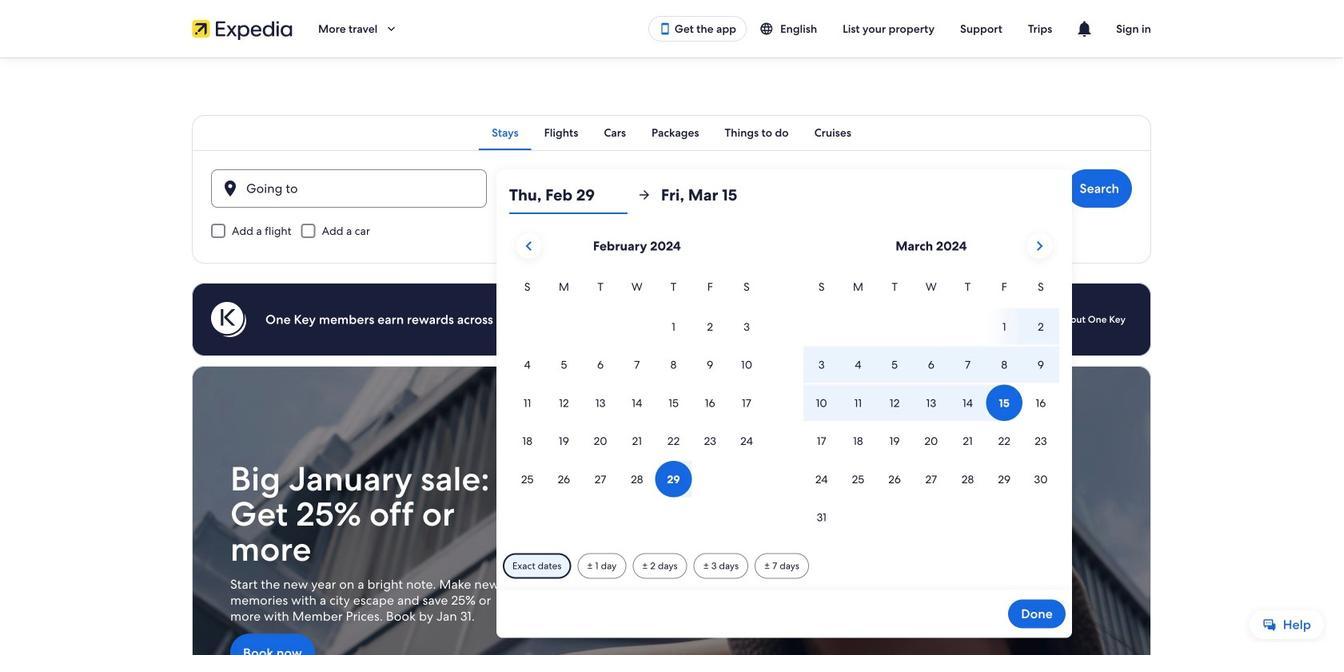 Task type: describe. For each thing, give the bounding box(es) containing it.
march 2024 element
[[804, 278, 1060, 538]]

previous month image
[[519, 237, 539, 256]]

february 2024 element
[[509, 278, 765, 500]]

small image
[[760, 22, 781, 36]]



Task type: vqa. For each thing, say whether or not it's contained in the screenshot.
'tab panel'
no



Task type: locate. For each thing, give the bounding box(es) containing it.
download the app button image
[[659, 22, 672, 35]]

communication center icon image
[[1075, 19, 1094, 38]]

next month image
[[1030, 237, 1050, 256]]

more travel image
[[384, 22, 399, 36]]

expedia logo image
[[192, 18, 293, 40]]

travel sale activities deals image
[[192, 366, 1152, 656]]

application
[[509, 227, 1060, 538]]

main content
[[0, 58, 1344, 656]]

tab list
[[192, 115, 1152, 150]]

directional image
[[637, 188, 652, 202]]



